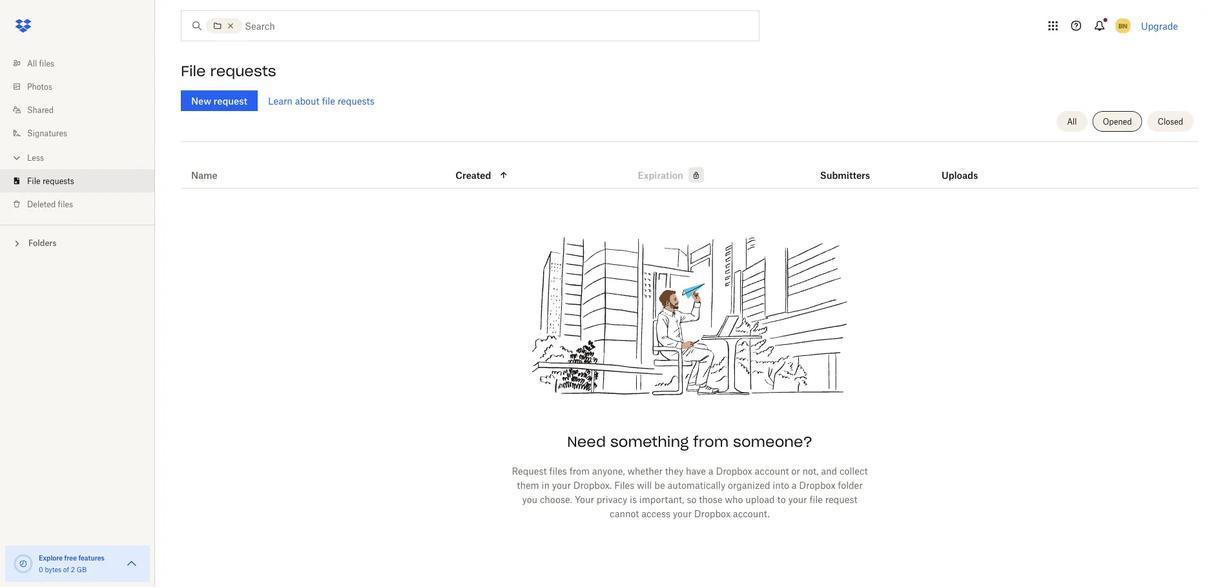 Task type: vqa. For each thing, say whether or not it's contained in the screenshot.
00NeverTooLate-Climber2-mediumSquareAt3X (signed).pdf link
no



Task type: locate. For each thing, give the bounding box(es) containing it.
all inside button
[[1067, 117, 1077, 126]]

0 horizontal spatial column header
[[820, 152, 872, 183]]

file requests up deleted files
[[27, 176, 74, 186]]

learn
[[268, 95, 293, 106]]

a right "have"
[[709, 465, 714, 476]]

1 horizontal spatial from
[[693, 433, 729, 451]]

1 vertical spatial files
[[58, 199, 73, 209]]

0 horizontal spatial file
[[322, 95, 335, 106]]

less image
[[10, 152, 23, 164]]

0 vertical spatial request
[[214, 95, 247, 106]]

request
[[214, 95, 247, 106], [825, 494, 858, 505]]

0 vertical spatial a
[[709, 465, 714, 476]]

file
[[181, 62, 206, 80], [27, 176, 40, 186]]

1 vertical spatial all
[[1067, 117, 1077, 126]]

will
[[637, 480, 652, 491]]

learn about file requests link
[[268, 95, 375, 106]]

0 horizontal spatial requests
[[43, 176, 74, 186]]

from inside request files from anyone, whether they have a dropbox account or not, and collect them in your dropbox. files will be automatically organized into a dropbox folder you choose. your privacy is important, so those who upload to your file request cannot access your dropbox account.
[[570, 465, 590, 476]]

files
[[615, 480, 635, 491]]

1 horizontal spatial file requests
[[181, 62, 276, 80]]

new request
[[191, 95, 247, 106]]

deleted
[[27, 199, 56, 209]]

file requests up new request button
[[181, 62, 276, 80]]

created
[[456, 170, 491, 181]]

requests up deleted files
[[43, 176, 74, 186]]

your right to
[[788, 494, 807, 505]]

0 horizontal spatial file
[[27, 176, 40, 186]]

1 vertical spatial request
[[825, 494, 858, 505]]

bytes
[[45, 566, 61, 574]]

file
[[322, 95, 335, 106], [810, 494, 823, 505]]

files inside request files from anyone, whether they have a dropbox account or not, and collect them in your dropbox. files will be automatically organized into a dropbox folder you choose. your privacy is important, so those who upload to your file request cannot access your dropbox account.
[[549, 465, 567, 476]]

2 vertical spatial requests
[[43, 176, 74, 186]]

0 horizontal spatial your
[[552, 480, 571, 491]]

a right into
[[792, 480, 797, 491]]

from for someone?
[[693, 433, 729, 451]]

shared
[[27, 105, 54, 115]]

row
[[181, 147, 1199, 189]]

your down so
[[673, 508, 692, 519]]

dropbox
[[716, 465, 752, 476], [799, 480, 836, 491], [694, 508, 731, 519]]

0 vertical spatial your
[[552, 480, 571, 491]]

1 vertical spatial requests
[[338, 95, 375, 106]]

file requests list item
[[0, 169, 155, 193]]

a
[[709, 465, 714, 476], [792, 480, 797, 491]]

all for all
[[1067, 117, 1077, 126]]

someone?
[[733, 433, 813, 451]]

file inside request files from anyone, whether they have a dropbox account or not, and collect them in your dropbox. files will be automatically organized into a dropbox folder you choose. your privacy is important, so those who upload to your file request cannot access your dropbox account.
[[810, 494, 823, 505]]

1 vertical spatial file
[[810, 494, 823, 505]]

files for deleted
[[58, 199, 73, 209]]

dropbox up organized
[[716, 465, 752, 476]]

file inside 'list item'
[[27, 176, 40, 186]]

1 horizontal spatial file
[[810, 494, 823, 505]]

dropbox image
[[10, 13, 36, 39]]

free
[[64, 554, 77, 562]]

1 vertical spatial your
[[788, 494, 807, 505]]

all
[[27, 58, 37, 68], [1067, 117, 1077, 126]]

1 horizontal spatial a
[[792, 480, 797, 491]]

0 horizontal spatial a
[[709, 465, 714, 476]]

gb
[[77, 566, 87, 574]]

0 vertical spatial file
[[322, 95, 335, 106]]

account.
[[733, 508, 770, 519]]

2 horizontal spatial files
[[549, 465, 567, 476]]

0 horizontal spatial files
[[39, 58, 54, 68]]

files up "photos"
[[39, 58, 54, 68]]

photos link
[[10, 75, 155, 98]]

your
[[552, 480, 571, 491], [788, 494, 807, 505], [673, 508, 692, 519]]

from for anyone,
[[570, 465, 590, 476]]

all button
[[1057, 111, 1088, 132]]

1 horizontal spatial all
[[1067, 117, 1077, 126]]

choose.
[[540, 494, 572, 505]]

1 vertical spatial a
[[792, 480, 797, 491]]

requests inside file requests link
[[43, 176, 74, 186]]

file down not,
[[810, 494, 823, 505]]

0 vertical spatial all
[[27, 58, 37, 68]]

all left opened
[[1067, 117, 1077, 126]]

so
[[687, 494, 697, 505]]

dropbox down not,
[[799, 480, 836, 491]]

list
[[0, 44, 155, 225]]

2 horizontal spatial requests
[[338, 95, 375, 106]]

photos
[[27, 82, 52, 91]]

cannot
[[610, 508, 639, 519]]

1 vertical spatial file requests
[[27, 176, 74, 186]]

something
[[611, 433, 689, 451]]

0 vertical spatial file
[[181, 62, 206, 80]]

features
[[78, 554, 105, 562]]

file down less
[[27, 176, 40, 186]]

quota usage element
[[13, 554, 34, 574]]

2 vertical spatial dropbox
[[694, 508, 731, 519]]

0 vertical spatial files
[[39, 58, 54, 68]]

folders
[[28, 238, 57, 248]]

files for request
[[549, 465, 567, 476]]

account
[[755, 465, 789, 476]]

all inside list
[[27, 58, 37, 68]]

0 vertical spatial from
[[693, 433, 729, 451]]

request down folder
[[825, 494, 858, 505]]

requests up new request button
[[210, 62, 276, 80]]

dropbox.
[[573, 480, 612, 491]]

0 vertical spatial dropbox
[[716, 465, 752, 476]]

upgrade link
[[1141, 20, 1178, 31]]

files
[[39, 58, 54, 68], [58, 199, 73, 209], [549, 465, 567, 476]]

from up "have"
[[693, 433, 729, 451]]

your up choose.
[[552, 480, 571, 491]]

0 horizontal spatial from
[[570, 465, 590, 476]]

1 horizontal spatial requests
[[210, 62, 276, 80]]

2 vertical spatial files
[[549, 465, 567, 476]]

from
[[693, 433, 729, 451], [570, 465, 590, 476]]

new
[[191, 95, 211, 106]]

column header
[[820, 152, 872, 183], [942, 152, 994, 183]]

file right about
[[322, 95, 335, 106]]

from up dropbox.
[[570, 465, 590, 476]]

is
[[630, 494, 637, 505]]

created button
[[456, 167, 509, 183]]

you
[[522, 494, 538, 505]]

1 horizontal spatial files
[[58, 199, 73, 209]]

1 horizontal spatial your
[[673, 508, 692, 519]]

requests
[[210, 62, 276, 80], [338, 95, 375, 106], [43, 176, 74, 186]]

0 horizontal spatial all
[[27, 58, 37, 68]]

file up new
[[181, 62, 206, 80]]

have
[[686, 465, 706, 476]]

dropbox down the those
[[694, 508, 731, 519]]

1 vertical spatial file
[[27, 176, 40, 186]]

closed
[[1158, 117, 1184, 126]]

explore
[[39, 554, 63, 562]]

need something from someone?
[[567, 433, 813, 451]]

1 vertical spatial from
[[570, 465, 590, 476]]

file requests
[[181, 62, 276, 80], [27, 176, 74, 186]]

1 horizontal spatial column header
[[942, 152, 994, 183]]

2
[[71, 566, 75, 574]]

learn about file requests
[[268, 95, 375, 106]]

0 horizontal spatial request
[[214, 95, 247, 106]]

files up in
[[549, 465, 567, 476]]

requests right about
[[338, 95, 375, 106]]

closed button
[[1148, 111, 1194, 132]]

all up "photos"
[[27, 58, 37, 68]]

1 horizontal spatial request
[[825, 494, 858, 505]]

2 horizontal spatial your
[[788, 494, 807, 505]]

all files link
[[10, 52, 155, 75]]

request inside request files from anyone, whether they have a dropbox account or not, and collect them in your dropbox. files will be automatically organized into a dropbox folder you choose. your privacy is important, so those who upload to your file request cannot access your dropbox account.
[[825, 494, 858, 505]]

files right deleted
[[58, 199, 73, 209]]

request right new
[[214, 95, 247, 106]]

0 horizontal spatial file requests
[[27, 176, 74, 186]]



Task type: describe. For each thing, give the bounding box(es) containing it.
into
[[773, 480, 789, 491]]

automatically
[[668, 480, 726, 491]]

1 vertical spatial dropbox
[[799, 480, 836, 491]]

in
[[542, 480, 550, 491]]

explore free features 0 bytes of 2 gb
[[39, 554, 105, 574]]

access
[[642, 508, 671, 519]]

of
[[63, 566, 69, 574]]

deleted files link
[[10, 193, 155, 216]]

2 column header from the left
[[942, 152, 994, 183]]

upgrade
[[1141, 20, 1178, 31]]

file requests inside 'list item'
[[27, 176, 74, 186]]

list containing all files
[[0, 44, 155, 225]]

name
[[191, 170, 218, 181]]

your
[[575, 494, 594, 505]]

important,
[[639, 494, 685, 505]]

to
[[778, 494, 786, 505]]

folder
[[838, 480, 863, 491]]

0
[[39, 566, 43, 574]]

new request button
[[181, 90, 258, 111]]

request files from anyone, whether they have a dropbox account or not, and collect them in your dropbox. files will be automatically organized into a dropbox folder you choose. your privacy is important, so those who upload to your file request cannot access your dropbox account.
[[512, 465, 868, 519]]

shared link
[[10, 98, 155, 121]]

request inside button
[[214, 95, 247, 106]]

upload
[[746, 494, 775, 505]]

bn
[[1119, 22, 1128, 30]]

privacy
[[597, 494, 627, 505]]

request
[[512, 465, 547, 476]]

they
[[665, 465, 684, 476]]

or
[[792, 465, 800, 476]]

anyone,
[[592, 465, 625, 476]]

who
[[725, 494, 743, 505]]

files for all
[[39, 58, 54, 68]]

those
[[699, 494, 723, 505]]

all for all files
[[27, 58, 37, 68]]

file requests link
[[10, 169, 155, 193]]

opened
[[1103, 117, 1132, 126]]

whether
[[628, 465, 663, 476]]

pro trial element
[[683, 167, 704, 183]]

less
[[27, 153, 44, 162]]

row containing name
[[181, 147, 1199, 189]]

need
[[567, 433, 606, 451]]

them
[[517, 480, 539, 491]]

2 vertical spatial your
[[673, 508, 692, 519]]

Search in folder "New Folder" text field
[[245, 19, 733, 33]]

and
[[821, 465, 837, 476]]

1 horizontal spatial file
[[181, 62, 206, 80]]

0 vertical spatial requests
[[210, 62, 276, 80]]

signatures link
[[10, 121, 155, 145]]

0 vertical spatial file requests
[[181, 62, 276, 80]]

deleted files
[[27, 199, 73, 209]]

bn button
[[1113, 16, 1134, 36]]

about
[[295, 95, 320, 106]]

organized
[[728, 480, 770, 491]]

collect
[[840, 465, 868, 476]]

folders button
[[0, 233, 155, 252]]

all files
[[27, 58, 54, 68]]

not,
[[803, 465, 819, 476]]

1 column header from the left
[[820, 152, 872, 183]]

be
[[655, 480, 665, 491]]

signatures
[[27, 128, 67, 138]]

opened button
[[1093, 111, 1143, 132]]



